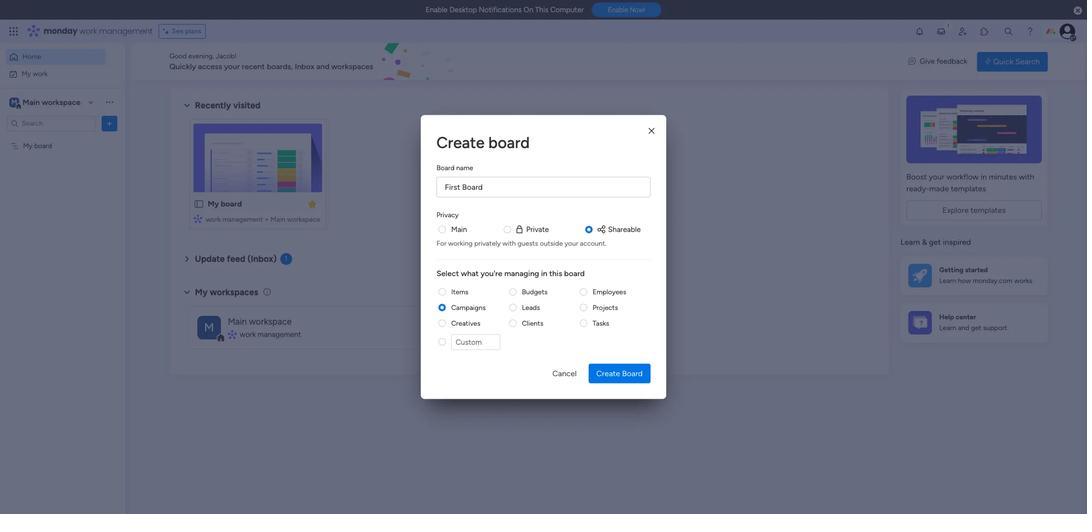Task type: vqa. For each thing, say whether or not it's contained in the screenshot.
'option' to the middle
no



Task type: locate. For each thing, give the bounding box(es) containing it.
1 horizontal spatial workspaces
[[331, 62, 373, 71]]

my down search in workspace field
[[23, 142, 33, 150]]

my work
[[22, 69, 48, 78]]

employees
[[593, 288, 626, 296]]

enable
[[426, 5, 448, 14], [608, 6, 628, 14]]

1 vertical spatial create
[[596, 369, 620, 378]]

board name heading
[[437, 163, 473, 173]]

enable for enable now!
[[608, 6, 628, 14]]

templates
[[951, 184, 986, 193], [971, 206, 1006, 215]]

m for workspace icon on the top of page
[[11, 98, 17, 106]]

explore templates
[[942, 206, 1006, 215]]

templates down workflow
[[951, 184, 986, 193]]

0 horizontal spatial enable
[[426, 5, 448, 14]]

visited
[[233, 100, 260, 111]]

1 vertical spatial workspaces
[[210, 287, 258, 298]]

get right &
[[929, 238, 941, 247]]

with left guests
[[502, 239, 516, 247]]

0 horizontal spatial my board
[[23, 142, 52, 150]]

recently
[[195, 100, 231, 111]]

create inside button
[[596, 369, 620, 378]]

account.
[[580, 239, 607, 247]]

1 horizontal spatial get
[[971, 324, 981, 333]]

shareable button
[[596, 224, 641, 235]]

0 vertical spatial with
[[1019, 172, 1034, 182]]

create right cancel
[[596, 369, 620, 378]]

your
[[224, 62, 240, 71], [929, 172, 945, 182], [565, 239, 578, 247]]

templates right explore
[[971, 206, 1006, 215]]

workflow
[[946, 172, 979, 182]]

your right outside
[[565, 239, 578, 247]]

1 horizontal spatial main workspace
[[228, 317, 292, 327]]

workspace
[[42, 97, 81, 107], [287, 216, 320, 224], [249, 317, 292, 327]]

select product image
[[9, 27, 19, 36]]

0 horizontal spatial board
[[437, 164, 455, 172]]

board inside heading
[[564, 269, 585, 278]]

v2 user feedback image
[[908, 56, 916, 67]]

0 horizontal spatial main workspace
[[23, 97, 81, 107]]

home button
[[6, 49, 106, 65]]

0 vertical spatial your
[[224, 62, 240, 71]]

with inside boost your workflow in minutes with ready-made templates
[[1019, 172, 1034, 182]]

work inside my work button
[[33, 69, 48, 78]]

main workspace up search in workspace field
[[23, 97, 81, 107]]

workspace image
[[197, 316, 221, 340]]

1 vertical spatial get
[[971, 324, 981, 333]]

learn for getting
[[939, 277, 956, 285]]

managing
[[504, 269, 539, 278]]

templates image image
[[909, 96, 1039, 164]]

cancel button
[[545, 364, 585, 384]]

your down jacob!
[[224, 62, 240, 71]]

with
[[1019, 172, 1034, 182], [502, 239, 516, 247]]

for
[[437, 239, 447, 247]]

quick search button
[[977, 52, 1048, 71]]

learn inside getting started learn how monday.com works
[[939, 277, 956, 285]]

1 vertical spatial templates
[[971, 206, 1006, 215]]

get down center
[[971, 324, 981, 333]]

work
[[79, 26, 97, 37], [33, 69, 48, 78], [206, 216, 221, 224], [240, 330, 256, 339]]

my right public board icon
[[208, 199, 219, 209]]

and
[[316, 62, 329, 71], [958, 324, 969, 333]]

1 horizontal spatial and
[[958, 324, 969, 333]]

enable inside button
[[608, 6, 628, 14]]

public board image
[[193, 199, 204, 210]]

main
[[23, 97, 40, 107], [271, 216, 285, 224], [451, 225, 467, 234], [228, 317, 247, 327]]

1 horizontal spatial create
[[596, 369, 620, 378]]

0 vertical spatial get
[[929, 238, 941, 247]]

learn & get inspired
[[901, 238, 971, 247]]

in left this
[[541, 269, 547, 278]]

board
[[437, 164, 455, 172], [622, 369, 643, 378]]

learn down help
[[939, 324, 956, 333]]

create inside heading
[[437, 133, 485, 152]]

management
[[99, 26, 153, 37], [222, 216, 263, 224], [258, 330, 301, 339]]

workspaces
[[331, 62, 373, 71], [210, 287, 258, 298]]

workspace up the work management
[[249, 317, 292, 327]]

privacy heading
[[437, 210, 459, 220]]

0 horizontal spatial m
[[11, 98, 17, 106]]

recently visited
[[195, 100, 260, 111]]

workspaces down update feed (inbox)
[[210, 287, 258, 298]]

good evening, jacob! quickly access your recent boards, inbox and workspaces
[[169, 52, 373, 71]]

workspace image
[[9, 97, 19, 108]]

my work button
[[6, 66, 106, 82]]

boost your workflow in minutes with ready-made templates
[[906, 172, 1034, 193]]

workspace up search in workspace field
[[42, 97, 81, 107]]

with right "minutes"
[[1019, 172, 1034, 182]]

in
[[981, 172, 987, 182], [541, 269, 547, 278]]

in inside select what you're managing in this board heading
[[541, 269, 547, 278]]

workspaces right inbox
[[331, 62, 373, 71]]

works
[[1014, 277, 1032, 285]]

your inside boost your workflow in minutes with ready-made templates
[[929, 172, 945, 182]]

create up name
[[437, 133, 485, 152]]

support
[[983, 324, 1007, 333]]

enable for enable desktop notifications on this computer
[[426, 5, 448, 14]]

my inside list box
[[23, 142, 33, 150]]

2 vertical spatial management
[[258, 330, 301, 339]]

m inside workspace image
[[204, 320, 214, 335]]

on
[[524, 5, 533, 14]]

board
[[488, 133, 530, 152], [34, 142, 52, 150], [221, 199, 242, 209], [564, 269, 585, 278]]

main up component image
[[228, 317, 247, 327]]

0 vertical spatial templates
[[951, 184, 986, 193]]

close my workspaces image
[[181, 287, 193, 298]]

learn left &
[[901, 238, 920, 247]]

Search in workspace field
[[21, 118, 82, 129]]

explore templates button
[[906, 201, 1042, 220]]

0 vertical spatial create
[[437, 133, 485, 152]]

my board right public board icon
[[208, 199, 242, 209]]

0 vertical spatial m
[[11, 98, 17, 106]]

option
[[0, 137, 125, 139]]

main workspace up the work management
[[228, 317, 292, 327]]

learn down 'getting'
[[939, 277, 956, 285]]

1 horizontal spatial my board
[[208, 199, 242, 209]]

m
[[11, 98, 17, 106], [204, 320, 214, 335]]

1 vertical spatial management
[[222, 216, 263, 224]]

feedback
[[937, 57, 967, 66]]

get
[[929, 238, 941, 247], [971, 324, 981, 333]]

0 vertical spatial workspace
[[42, 97, 81, 107]]

1 horizontal spatial in
[[981, 172, 987, 182]]

privately
[[474, 239, 501, 247]]

started
[[965, 266, 988, 274]]

0 horizontal spatial create
[[437, 133, 485, 152]]

main workspace
[[23, 97, 81, 107], [228, 317, 292, 327]]

tasks
[[593, 319, 609, 328]]

help
[[939, 313, 954, 322]]

enable left desktop
[[426, 5, 448, 14]]

1 vertical spatial learn
[[939, 277, 956, 285]]

my workspaces
[[195, 287, 258, 298]]

get inside the help center learn and get support
[[971, 324, 981, 333]]

0 horizontal spatial your
[[224, 62, 240, 71]]

2 vertical spatial learn
[[939, 324, 956, 333]]

my down home
[[22, 69, 31, 78]]

my board
[[23, 142, 52, 150], [208, 199, 242, 209]]

leads
[[522, 303, 540, 312]]

1 horizontal spatial your
[[565, 239, 578, 247]]

1 vertical spatial with
[[502, 239, 516, 247]]

0 vertical spatial my board
[[23, 142, 52, 150]]

main right workspace icon on the top of page
[[23, 97, 40, 107]]

main up working
[[451, 225, 467, 234]]

2 vertical spatial your
[[565, 239, 578, 247]]

1 vertical spatial and
[[958, 324, 969, 333]]

1 horizontal spatial enable
[[608, 6, 628, 14]]

1 vertical spatial in
[[541, 269, 547, 278]]

0 vertical spatial main workspace
[[23, 97, 81, 107]]

apps image
[[980, 27, 989, 36]]

1 horizontal spatial board
[[622, 369, 643, 378]]

create for create board
[[596, 369, 620, 378]]

monday.com
[[973, 277, 1013, 285]]

board inside heading
[[488, 133, 530, 152]]

1 horizontal spatial m
[[204, 320, 214, 335]]

your up made
[[929, 172, 945, 182]]

plans
[[185, 27, 201, 35]]

1 vertical spatial your
[[929, 172, 945, 182]]

1 vertical spatial m
[[204, 320, 214, 335]]

dapulse close image
[[1074, 6, 1082, 16]]

learn
[[901, 238, 920, 247], [939, 277, 956, 285], [939, 324, 956, 333]]

my inside button
[[22, 69, 31, 78]]

and right inbox
[[316, 62, 329, 71]]

management for work management
[[258, 330, 301, 339]]

work management > main workspace
[[206, 216, 320, 224]]

0 vertical spatial in
[[981, 172, 987, 182]]

quickly
[[169, 62, 196, 71]]

enable left now!
[[608, 6, 628, 14]]

1 horizontal spatial with
[[1019, 172, 1034, 182]]

0 horizontal spatial get
[[929, 238, 941, 247]]

privacy element
[[437, 224, 651, 248]]

0 vertical spatial and
[[316, 62, 329, 71]]

notifications
[[479, 5, 522, 14]]

notifications image
[[915, 27, 925, 36]]

outside
[[540, 239, 563, 247]]

2 horizontal spatial your
[[929, 172, 945, 182]]

my
[[22, 69, 31, 78], [23, 142, 33, 150], [208, 199, 219, 209], [195, 287, 208, 298]]

0 horizontal spatial in
[[541, 269, 547, 278]]

workspace selection element
[[9, 96, 82, 109]]

help image
[[1025, 27, 1035, 36]]

in left "minutes"
[[981, 172, 987, 182]]

0 horizontal spatial and
[[316, 62, 329, 71]]

create board heading
[[437, 131, 651, 154]]

0 horizontal spatial with
[[502, 239, 516, 247]]

workspace down remove from favorites image
[[287, 216, 320, 224]]

create
[[437, 133, 485, 152], [596, 369, 620, 378]]

help center element
[[901, 303, 1048, 342]]

what
[[461, 269, 479, 278]]

and down center
[[958, 324, 969, 333]]

my board down search in workspace field
[[23, 142, 52, 150]]

1 vertical spatial board
[[622, 369, 643, 378]]

getting
[[939, 266, 964, 274]]

&
[[922, 238, 927, 247]]

learn inside the help center learn and get support
[[939, 324, 956, 333]]

m inside workspace icon
[[11, 98, 17, 106]]

0 vertical spatial board
[[437, 164, 455, 172]]

0 vertical spatial workspaces
[[331, 62, 373, 71]]

work down home
[[33, 69, 48, 78]]

1 vertical spatial my board
[[208, 199, 242, 209]]



Task type: describe. For each thing, give the bounding box(es) containing it.
(inbox)
[[247, 254, 277, 265]]

templates inside button
[[971, 206, 1006, 215]]

1 vertical spatial main workspace
[[228, 317, 292, 327]]

how
[[958, 277, 971, 285]]

my board inside list box
[[23, 142, 52, 150]]

center
[[956, 313, 976, 322]]

recent
[[242, 62, 265, 71]]

create board
[[596, 369, 643, 378]]

learn for help
[[939, 324, 956, 333]]

see plans
[[172, 27, 201, 35]]

enable now! button
[[592, 3, 662, 17]]

ready-
[[906, 184, 929, 193]]

templates inside boost your workflow in minutes with ready-made templates
[[951, 184, 986, 193]]

inbox
[[295, 62, 314, 71]]

in inside boost your workflow in minutes with ready-made templates
[[981, 172, 987, 182]]

cancel
[[552, 369, 577, 378]]

boost
[[906, 172, 927, 182]]

board inside create board button
[[622, 369, 643, 378]]

minutes
[[989, 172, 1017, 182]]

board inside board name heading
[[437, 164, 455, 172]]

component image
[[228, 330, 236, 339]]

m for workspace image
[[204, 320, 214, 335]]

select
[[437, 269, 459, 278]]

work right component image
[[240, 330, 256, 339]]

main inside the workspace selection element
[[23, 97, 40, 107]]

help center learn and get support
[[939, 313, 1007, 333]]

projects
[[593, 303, 618, 312]]

clients
[[522, 319, 543, 328]]

computer
[[550, 5, 584, 14]]

made
[[929, 184, 949, 193]]

guests
[[518, 239, 538, 247]]

my right close my workspaces icon
[[195, 287, 208, 298]]

update
[[195, 254, 225, 265]]

board inside list box
[[34, 142, 52, 150]]

1 image
[[944, 20, 953, 31]]

working
[[448, 239, 473, 247]]

select what you're managing in this board heading
[[437, 268, 651, 279]]

this
[[549, 269, 562, 278]]

explore
[[942, 206, 969, 215]]

campaigns
[[451, 303, 486, 312]]

main right >
[[271, 216, 285, 224]]

desktop
[[450, 5, 477, 14]]

remove from favorites image
[[307, 199, 317, 209]]

home
[[23, 53, 41, 61]]

access
[[198, 62, 222, 71]]

quick
[[993, 57, 1014, 66]]

create board
[[437, 133, 530, 152]]

getting started learn how monday.com works
[[939, 266, 1032, 285]]

and inside good evening, jacob! quickly access your recent boards, inbox and workspaces
[[316, 62, 329, 71]]

update feed (inbox)
[[195, 254, 277, 265]]

work management
[[240, 330, 301, 339]]

shareable
[[608, 225, 641, 234]]

create for create board
[[437, 133, 485, 152]]

main inside "privacy" element
[[451, 225, 467, 234]]

close recently visited image
[[181, 100, 193, 111]]

0 vertical spatial learn
[[901, 238, 920, 247]]

search
[[1016, 57, 1040, 66]]

inbox image
[[936, 27, 946, 36]]

feed
[[227, 254, 245, 265]]

you're
[[481, 269, 502, 278]]

work right monday
[[79, 26, 97, 37]]

privacy
[[437, 211, 459, 219]]

monday
[[44, 26, 77, 37]]

creatives
[[451, 319, 480, 328]]

management for work management > main workspace
[[222, 216, 263, 224]]

create board button
[[588, 364, 651, 384]]

your inside good evening, jacob! quickly access your recent boards, inbox and workspaces
[[224, 62, 240, 71]]

my board list box
[[0, 136, 125, 287]]

now!
[[630, 6, 645, 14]]

main button
[[451, 224, 467, 235]]

inspired
[[943, 238, 971, 247]]

work right component icon
[[206, 216, 221, 224]]

Board name field
[[437, 177, 651, 198]]

1 vertical spatial workspace
[[287, 216, 320, 224]]

give feedback
[[920, 57, 967, 66]]

2 vertical spatial workspace
[[249, 317, 292, 327]]

select what you're managing in this board
[[437, 269, 585, 278]]

>
[[265, 216, 269, 224]]

jacob!
[[216, 52, 237, 60]]

0 horizontal spatial workspaces
[[210, 287, 258, 298]]

open update feed (inbox) image
[[181, 253, 193, 265]]

and inside the help center learn and get support
[[958, 324, 969, 333]]

good
[[169, 52, 187, 60]]

enable now!
[[608, 6, 645, 14]]

component image
[[193, 214, 202, 223]]

search everything image
[[1004, 27, 1013, 36]]

close image
[[649, 127, 655, 135]]

boards,
[[267, 62, 293, 71]]

enable desktop notifications on this computer
[[426, 5, 584, 14]]

board name
[[437, 164, 473, 172]]

this
[[535, 5, 549, 14]]

see plans button
[[158, 24, 206, 39]]

name
[[456, 164, 473, 172]]

with inside "privacy" element
[[502, 239, 516, 247]]

quick search
[[993, 57, 1040, 66]]

give
[[920, 57, 935, 66]]

0 vertical spatial management
[[99, 26, 153, 37]]

v2 bolt switch image
[[985, 56, 991, 67]]

1
[[285, 255, 287, 263]]

workspaces inside good evening, jacob! quickly access your recent boards, inbox and workspaces
[[331, 62, 373, 71]]

getting started element
[[901, 256, 1048, 295]]

main workspace inside the workspace selection element
[[23, 97, 81, 107]]

your inside "privacy" element
[[565, 239, 578, 247]]

items
[[451, 288, 468, 296]]

monday work management
[[44, 26, 153, 37]]

evening,
[[188, 52, 214, 60]]

select what you're managing in this board option group
[[437, 287, 651, 356]]

jacob simon image
[[1060, 24, 1075, 39]]

budgets
[[522, 288, 548, 296]]

private button
[[514, 224, 549, 235]]

invite members image
[[958, 27, 968, 36]]

private
[[526, 225, 549, 234]]

Custom field
[[451, 334, 500, 350]]

for working privately with guests outside your account.
[[437, 239, 607, 247]]



